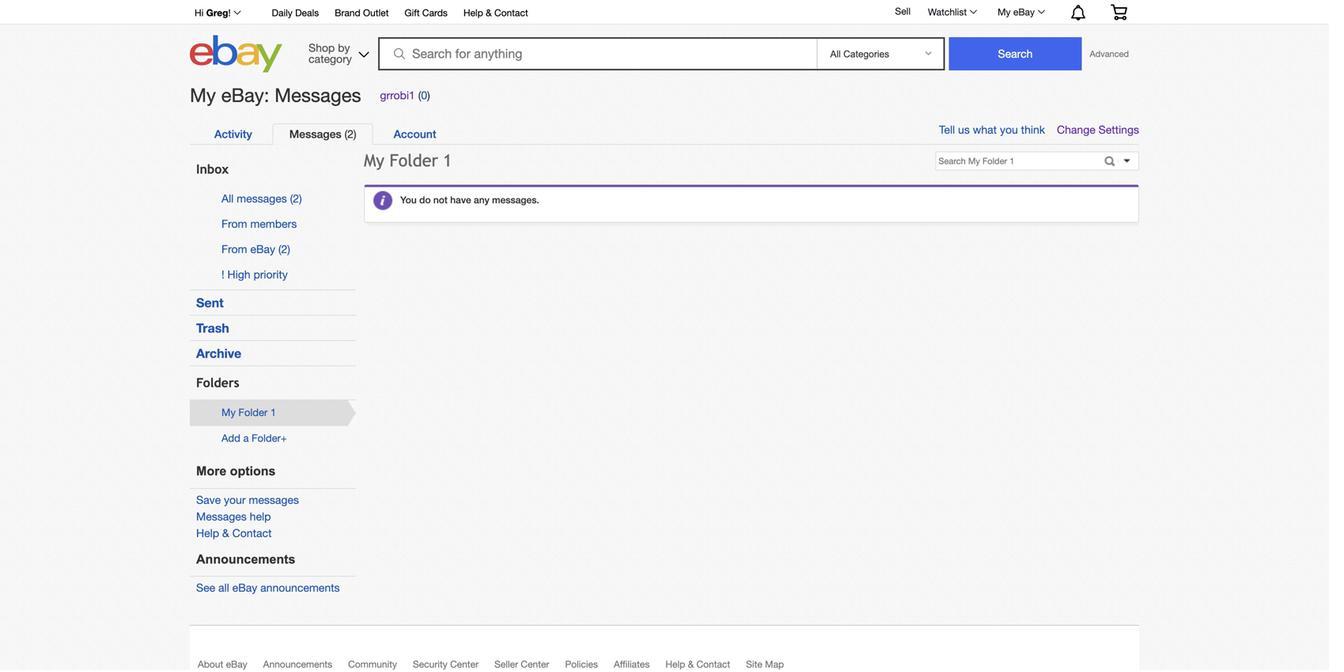 Task type: describe. For each thing, give the bounding box(es) containing it.
settings
[[1099, 123, 1139, 136]]

! high priority link
[[222, 268, 288, 281]]

account link
[[377, 123, 453, 145]]

submit search request image
[[1103, 156, 1120, 170]]

tell
[[939, 123, 955, 136]]

security center
[[413, 659, 479, 670]]

activity link
[[198, 123, 269, 145]]

1 vertical spatial !
[[222, 268, 224, 281]]

watchlist
[[928, 6, 967, 17]]

0 vertical spatial announcements
[[196, 552, 295, 566]]

search image
[[394, 48, 405, 59]]

see all ebay announcements link
[[196, 581, 340, 594]]

1 vertical spatial help & contact link
[[196, 527, 272, 540]]

options
[[230, 464, 276, 478]]

my ebay: messages
[[190, 84, 361, 106]]

site map
[[746, 659, 784, 670]]

from members
[[222, 217, 297, 230]]

contact inside save your messages messages help help & contact
[[232, 527, 272, 540]]

none submit inside shop by category banner
[[949, 37, 1082, 70]]

add a folder +
[[222, 432, 287, 444]]

greg
[[206, 7, 228, 18]]

inbox
[[196, 162, 229, 176]]

your
[[224, 493, 246, 506]]

daily deals link
[[272, 5, 319, 22]]

trash link
[[196, 320, 229, 335]]

messages (2)
[[289, 127, 357, 140]]

activity
[[214, 127, 252, 140]]

us
[[958, 123, 970, 136]]

sell
[[895, 6, 911, 17]]

tell us what you think link
[[939, 123, 1057, 136]]

think
[[1021, 123, 1045, 136]]

see all ebay announcements
[[196, 581, 340, 594]]

0 vertical spatial (2)
[[345, 127, 357, 140]]

security
[[413, 659, 448, 670]]

all
[[218, 581, 229, 594]]

gift cards
[[405, 7, 448, 18]]

0 vertical spatial messages
[[237, 192, 287, 205]]

& for the rightmost the help & contact link
[[688, 659, 694, 670]]

1 vertical spatial folder
[[239, 406, 268, 419]]

trash
[[196, 320, 229, 335]]

by
[[338, 41, 350, 54]]

you
[[400, 194, 417, 205]]

announcements inside the announcements link
[[263, 659, 332, 670]]

help
[[250, 510, 271, 523]]

seller center link
[[495, 659, 565, 670]]

+
[[281, 432, 287, 444]]

archive
[[196, 346, 242, 361]]

tab list containing activity
[[198, 123, 1123, 145]]

what
[[973, 123, 997, 136]]

2 horizontal spatial help & contact link
[[666, 659, 746, 670]]

shop by category banner
[[186, 0, 1139, 77]]

high
[[228, 268, 250, 281]]

announcements
[[260, 581, 340, 594]]

folders
[[196, 375, 239, 390]]

brand outlet link
[[335, 5, 389, 22]]

contact for the rightmost the help & contact link
[[697, 659, 730, 670]]

do
[[419, 194, 431, 205]]

account
[[394, 127, 436, 140]]

help inside save your messages messages help help & contact
[[196, 527, 219, 540]]

you
[[1000, 123, 1018, 136]]

0 vertical spatial folder
[[390, 151, 438, 170]]

policies link
[[565, 659, 614, 670]]

affiliates
[[614, 659, 650, 670]]

grrobi1 link
[[380, 89, 415, 102]]

grrobi1 ( 0 )
[[380, 89, 430, 102]]

gift cards link
[[405, 5, 448, 22]]

messages inside save your messages messages help help & contact
[[249, 493, 299, 506]]

shop
[[309, 41, 335, 54]]

my ebay
[[998, 6, 1035, 17]]

1 vertical spatial messages
[[289, 127, 342, 140]]

daily
[[272, 7, 293, 18]]

Search My Folder 1 text field
[[936, 152, 1099, 170]]

security center link
[[413, 659, 495, 670]]

advanced
[[1090, 49, 1129, 59]]

policies
[[565, 659, 598, 670]]

add
[[222, 432, 240, 444]]

daily deals
[[272, 7, 319, 18]]

help & contact inside the account navigation
[[464, 7, 528, 18]]

messages.
[[492, 194, 539, 205]]

sent link
[[196, 295, 224, 310]]

ebay for about ebay
[[226, 659, 247, 670]]

more options
[[196, 464, 276, 478]]

site
[[746, 659, 763, 670]]

see
[[196, 581, 215, 594]]

(2) for from ebay (2)
[[278, 243, 290, 256]]

cards
[[422, 7, 448, 18]]

1 vertical spatial 1
[[271, 406, 276, 419]]

)
[[427, 89, 430, 102]]



Task type: locate. For each thing, give the bounding box(es) containing it.
members
[[250, 217, 297, 230]]

1 horizontal spatial my folder 1
[[364, 151, 452, 170]]

sent
[[196, 295, 224, 310]]

ebay for my ebay
[[1014, 6, 1035, 17]]

my left the ebay:
[[190, 84, 216, 106]]

map
[[765, 659, 784, 670]]

my up the add
[[222, 406, 236, 419]]

2 vertical spatial &
[[688, 659, 694, 670]]

1 vertical spatial help
[[196, 527, 219, 540]]

have
[[450, 194, 471, 205]]

(2) up members
[[290, 192, 302, 205]]

folder right the a
[[252, 432, 281, 444]]

from
[[222, 217, 247, 230], [222, 243, 247, 256]]

ebay right "about"
[[226, 659, 247, 670]]

& down messages help link
[[222, 527, 229, 540]]

announcements link
[[263, 659, 348, 670]]

0 link
[[421, 89, 427, 102]]

contact left site
[[697, 659, 730, 670]]

center right security
[[450, 659, 479, 670]]

2 vertical spatial contact
[[697, 659, 730, 670]]

advanced link
[[1082, 38, 1137, 70]]

(2)
[[345, 127, 357, 140], [290, 192, 302, 205], [278, 243, 290, 256]]

2 vertical spatial messages
[[196, 510, 247, 523]]

watchlist link
[[919, 2, 984, 21]]

Search for anything text field
[[381, 39, 814, 69]]

my right watchlist link
[[998, 6, 1011, 17]]

help right cards
[[464, 7, 483, 18]]

0 vertical spatial contact
[[494, 7, 528, 18]]

& inside the account navigation
[[486, 7, 492, 18]]

ebay:
[[221, 84, 269, 106]]

outlet
[[363, 7, 389, 18]]

! high priority
[[222, 268, 288, 281]]

1 horizontal spatial !
[[228, 7, 231, 18]]

change settings
[[1057, 123, 1139, 136]]

about ebay
[[198, 659, 247, 670]]

(
[[418, 89, 421, 102]]

from down all
[[222, 217, 247, 230]]

0 vertical spatial my folder 1
[[364, 151, 452, 170]]

1 horizontal spatial contact
[[494, 7, 528, 18]]

help inside the account navigation
[[464, 7, 483, 18]]

center for seller center
[[521, 659, 549, 670]]

change
[[1057, 123, 1096, 136]]

your shopping cart image
[[1110, 4, 1128, 20]]

0 vertical spatial help
[[464, 7, 483, 18]]

messages down "save"
[[196, 510, 247, 523]]

messages help link
[[196, 510, 271, 523]]

2 vertical spatial help & contact link
[[666, 659, 746, 670]]

1 horizontal spatial center
[[521, 659, 549, 670]]

contact down help on the left bottom of page
[[232, 527, 272, 540]]

not
[[433, 194, 448, 205]]

folder up add a folder +
[[239, 406, 268, 419]]

about ebay link
[[198, 659, 263, 670]]

seller center
[[495, 659, 549, 670]]

2 horizontal spatial help
[[666, 659, 685, 670]]

my inside the account navigation
[[998, 6, 1011, 17]]

1 vertical spatial messages
[[249, 493, 299, 506]]

1 center from the left
[[450, 659, 479, 670]]

announcements up all
[[196, 552, 295, 566]]

help & contact left site
[[666, 659, 730, 670]]

2 horizontal spatial contact
[[697, 659, 730, 670]]

my folder 1 link
[[222, 406, 276, 419]]

1 up the not
[[443, 151, 452, 170]]

0 horizontal spatial help & contact
[[464, 7, 528, 18]]

(2) down members
[[278, 243, 290, 256]]

& right cards
[[486, 7, 492, 18]]

from members link
[[222, 217, 297, 230]]

0 horizontal spatial help
[[196, 527, 219, 540]]

1 up add a folder +
[[271, 406, 276, 419]]

1 vertical spatial my folder 1
[[222, 406, 276, 419]]

category
[[309, 52, 352, 65]]

0 horizontal spatial center
[[450, 659, 479, 670]]

1 horizontal spatial help
[[464, 7, 483, 18]]

seller
[[495, 659, 518, 670]]

1 from from the top
[[222, 217, 247, 230]]

0 vertical spatial help & contact link
[[464, 5, 528, 22]]

deals
[[295, 7, 319, 18]]

contact inside the account navigation
[[494, 7, 528, 18]]

ebay down the from members
[[250, 243, 275, 256]]

my down account link
[[364, 151, 384, 170]]

brand outlet
[[335, 7, 389, 18]]

all messages (2) link
[[222, 192, 302, 205]]

grrobi1
[[380, 89, 415, 102]]

& right affiliates link
[[688, 659, 694, 670]]

brand
[[335, 7, 360, 18]]

community link
[[348, 659, 413, 670]]

1 horizontal spatial &
[[486, 7, 492, 18]]

0 vertical spatial &
[[486, 7, 492, 18]]

help down messages help link
[[196, 527, 219, 540]]

all messages (2)
[[222, 192, 302, 205]]

account navigation
[[186, 0, 1139, 25]]

a
[[243, 432, 249, 444]]

community
[[348, 659, 397, 670]]

0 vertical spatial !
[[228, 7, 231, 18]]

from ebay (2) link
[[222, 243, 290, 256]]

0 vertical spatial messages
[[275, 84, 361, 106]]

0 vertical spatial from
[[222, 217, 247, 230]]

2 horizontal spatial &
[[688, 659, 694, 670]]

messages down category
[[275, 84, 361, 106]]

affiliates link
[[614, 659, 666, 670]]

1 vertical spatial (2)
[[290, 192, 302, 205]]

1 horizontal spatial 1
[[443, 151, 452, 170]]

shop by category
[[309, 41, 352, 65]]

my folder 1 down account link
[[364, 151, 452, 170]]

(2) for all messages (2)
[[290, 192, 302, 205]]

help & contact right cards
[[464, 7, 528, 18]]

0
[[421, 89, 427, 102]]

(2) left account
[[345, 127, 357, 140]]

1 horizontal spatial help & contact
[[666, 659, 730, 670]]

0 horizontal spatial contact
[[232, 527, 272, 540]]

ebay right all
[[232, 581, 257, 594]]

center
[[450, 659, 479, 670], [521, 659, 549, 670]]

! left high
[[222, 268, 224, 281]]

ebay right watchlist link
[[1014, 6, 1035, 17]]

0 vertical spatial help & contact
[[464, 7, 528, 18]]

announcements
[[196, 552, 295, 566], [263, 659, 332, 670]]

messages up from members link
[[237, 192, 287, 205]]

& for the middle the help & contact link
[[486, 7, 492, 18]]

0 horizontal spatial &
[[222, 527, 229, 540]]

from for from members
[[222, 217, 247, 230]]

help & contact link down messages help link
[[196, 527, 272, 540]]

hi greg !
[[195, 7, 231, 18]]

announcements left "community"
[[263, 659, 332, 670]]

my folder 1 up the a
[[222, 406, 276, 419]]

site map link
[[746, 659, 800, 670]]

folder down account link
[[390, 151, 438, 170]]

1 vertical spatial help & contact
[[666, 659, 730, 670]]

change settings link
[[1057, 123, 1139, 136]]

save your messages messages help help & contact
[[196, 493, 299, 540]]

messages inside save your messages messages help help & contact
[[196, 510, 247, 523]]

archive link
[[196, 346, 242, 361]]

all
[[222, 192, 234, 205]]

tell us what you think
[[939, 123, 1045, 136]]

help & contact link right cards
[[464, 5, 528, 22]]

2 from from the top
[[222, 243, 247, 256]]

save your messages link
[[196, 493, 299, 506]]

shop by category button
[[302, 35, 373, 69]]

help right affiliates
[[666, 659, 685, 670]]

from up high
[[222, 243, 247, 256]]

save
[[196, 493, 221, 506]]

messages down my ebay: messages
[[289, 127, 342, 140]]

gift
[[405, 7, 420, 18]]

0 horizontal spatial help & contact link
[[196, 527, 272, 540]]

my
[[998, 6, 1011, 17], [190, 84, 216, 106], [364, 151, 384, 170], [222, 406, 236, 419]]

2 vertical spatial (2)
[[278, 243, 290, 256]]

1 vertical spatial from
[[222, 243, 247, 256]]

my ebay link
[[989, 2, 1052, 21]]

sell link
[[888, 6, 918, 17]]

center right seller
[[521, 659, 549, 670]]

2 vertical spatial help
[[666, 659, 685, 670]]

0 vertical spatial 1
[[443, 151, 452, 170]]

help & contact link left map
[[666, 659, 746, 670]]

! right the hi on the left of the page
[[228, 7, 231, 18]]

! inside the account navigation
[[228, 7, 231, 18]]

1 vertical spatial &
[[222, 527, 229, 540]]

contact for the middle the help & contact link
[[494, 7, 528, 18]]

messages
[[237, 192, 287, 205], [249, 493, 299, 506]]

messages
[[275, 84, 361, 106], [289, 127, 342, 140], [196, 510, 247, 523]]

folder
[[390, 151, 438, 170], [239, 406, 268, 419], [252, 432, 281, 444]]

messages up help on the left bottom of page
[[249, 493, 299, 506]]

you do not have any messages.
[[400, 194, 539, 205]]

0 horizontal spatial my folder 1
[[222, 406, 276, 419]]

from for from ebay (2)
[[222, 243, 247, 256]]

1 vertical spatial announcements
[[263, 659, 332, 670]]

tab list
[[198, 123, 1123, 145]]

1 vertical spatial contact
[[232, 527, 272, 540]]

None submit
[[949, 37, 1082, 70]]

ebay for from ebay (2)
[[250, 243, 275, 256]]

ebay inside the account navigation
[[1014, 6, 1035, 17]]

2 center from the left
[[521, 659, 549, 670]]

0 horizontal spatial 1
[[271, 406, 276, 419]]

ebay
[[1014, 6, 1035, 17], [250, 243, 275, 256], [232, 581, 257, 594], [226, 659, 247, 670]]

my folder 1
[[364, 151, 452, 170], [222, 406, 276, 419]]

1 horizontal spatial help & contact link
[[464, 5, 528, 22]]

& inside save your messages messages help help & contact
[[222, 527, 229, 540]]

contact right cards
[[494, 7, 528, 18]]

priority
[[254, 268, 288, 281]]

help & contact
[[464, 7, 528, 18], [666, 659, 730, 670]]

2 vertical spatial folder
[[252, 432, 281, 444]]

center for security center
[[450, 659, 479, 670]]

0 horizontal spatial !
[[222, 268, 224, 281]]



Task type: vqa. For each thing, say whether or not it's contained in the screenshot.
us
yes



